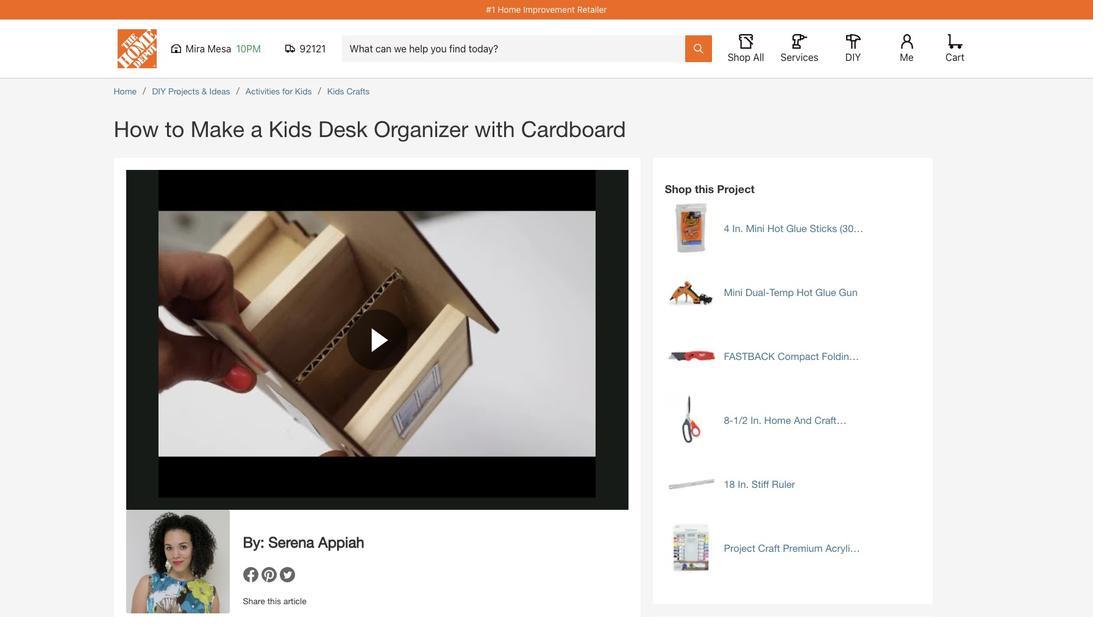 Task type: locate. For each thing, give the bounding box(es) containing it.
count)
[[724, 235, 754, 247]]

home link
[[114, 86, 137, 96]]

home left and
[[765, 415, 792, 426]]

a
[[251, 116, 263, 142]]

by:
[[243, 534, 265, 551]]

4 in. mini hot glue sticks (30-count) image
[[665, 203, 717, 254]]

serena
[[269, 534, 314, 551]]

in.
[[733, 223, 744, 234], [751, 415, 762, 426], [738, 479, 749, 490]]

home up the how
[[114, 86, 137, 96]]

this for share
[[268, 597, 281, 607]]

1 vertical spatial home
[[114, 86, 137, 96]]

pinterest image
[[261, 568, 280, 583]]

8-
[[724, 415, 734, 426]]

mini
[[746, 223, 765, 234], [724, 287, 743, 298]]

kids right for at the top
[[295, 86, 312, 96]]

how
[[114, 116, 159, 142]]

glue left gun
[[816, 287, 837, 298]]

0 horizontal spatial hot
[[768, 223, 784, 234]]

facebook image
[[243, 568, 261, 583]]

shop inside button
[[728, 52, 751, 63]]

1 vertical spatial mini
[[724, 287, 743, 298]]

home
[[498, 4, 521, 15], [114, 86, 137, 96], [765, 415, 792, 426]]

kids
[[295, 86, 312, 96], [327, 86, 344, 96], [269, 116, 312, 142]]

0 horizontal spatial home
[[114, 86, 137, 96]]

home inside 8-1/2 in. home and craft scissors
[[765, 415, 792, 426]]

mini left "dual-"
[[724, 287, 743, 298]]

diy button
[[834, 34, 873, 63]]

0 vertical spatial this
[[695, 182, 714, 196]]

cardboard
[[521, 116, 626, 142]]

crafts
[[347, 86, 370, 96]]

how to make a kids desk organizer with cardboard
[[114, 116, 626, 142]]

the home depot logo image
[[117, 29, 156, 68]]

diy right services on the right top of page
[[846, 52, 861, 63]]

hot
[[768, 223, 784, 234], [797, 287, 813, 298]]

all
[[754, 52, 765, 63]]

&
[[202, 86, 207, 96]]

project
[[717, 182, 755, 196]]

mesa
[[208, 43, 231, 54]]

2 vertical spatial in.
[[738, 479, 749, 490]]

this left project
[[695, 182, 714, 196]]

1 vertical spatial this
[[268, 597, 281, 607]]

hot for temp
[[797, 287, 813, 298]]

2 vertical spatial home
[[765, 415, 792, 426]]

0 vertical spatial diy
[[846, 52, 861, 63]]

0 horizontal spatial mini
[[724, 287, 743, 298]]

glue for gun
[[816, 287, 837, 298]]

in. right 1/2
[[751, 415, 762, 426]]

shop left "all"
[[728, 52, 751, 63]]

for
[[282, 86, 293, 96]]

hot left sticks
[[768, 223, 784, 234]]

glue left sticks
[[787, 223, 807, 234]]

1 vertical spatial glue
[[816, 287, 837, 298]]

contributorimage image
[[126, 511, 230, 614]]

0 vertical spatial hot
[[768, 223, 784, 234]]

services button
[[780, 34, 820, 63]]

mira
[[186, 43, 205, 54]]

1 horizontal spatial shop
[[728, 52, 751, 63]]

and
[[794, 415, 812, 426]]

this
[[695, 182, 714, 196], [268, 597, 281, 607]]

(30-
[[840, 223, 858, 234]]

diy inside button
[[846, 52, 861, 63]]

diy projects & ideas
[[152, 86, 230, 96]]

me
[[900, 52, 914, 63]]

1 horizontal spatial glue
[[816, 287, 837, 298]]

with
[[475, 116, 515, 142]]

2 horizontal spatial home
[[765, 415, 792, 426]]

home right #1
[[498, 4, 521, 15]]

temp
[[770, 287, 794, 298]]

#1
[[486, 4, 496, 15]]

me button
[[888, 34, 927, 63]]

hot inside 4 in. mini hot glue sticks (30- count)
[[768, 223, 784, 234]]

scissors
[[724, 428, 762, 439]]

by: serena appiah
[[243, 534, 365, 551]]

What can we help you find today? search field
[[350, 36, 685, 62]]

mini dual-temp hot glue gun image
[[665, 267, 717, 318]]

kids crafts
[[327, 86, 370, 96]]

1 horizontal spatial home
[[498, 4, 521, 15]]

1 vertical spatial shop
[[665, 182, 692, 196]]

1 horizontal spatial mini
[[746, 223, 765, 234]]

glue inside 4 in. mini hot glue sticks (30- count)
[[787, 223, 807, 234]]

1 horizontal spatial diy
[[846, 52, 861, 63]]

in. right 18
[[738, 479, 749, 490]]

hot inside "mini dual-temp hot glue gun" link
[[797, 287, 813, 298]]

in. inside 8-1/2 in. home and craft scissors
[[751, 415, 762, 426]]

make
[[191, 116, 245, 142]]

shop up the 4 in. mini hot glue sticks (30-count) 'image'
[[665, 182, 692, 196]]

thumbnail image
[[126, 170, 629, 498]]

1 horizontal spatial hot
[[797, 287, 813, 298]]

craft
[[815, 415, 837, 426]]

18
[[724, 479, 735, 490]]

0 vertical spatial home
[[498, 4, 521, 15]]

1 vertical spatial hot
[[797, 287, 813, 298]]

diy
[[846, 52, 861, 63], [152, 86, 166, 96]]

1 horizontal spatial this
[[695, 182, 714, 196]]

shop
[[728, 52, 751, 63], [665, 182, 692, 196]]

92121
[[300, 43, 326, 54]]

diy left projects
[[152, 86, 166, 96]]

0 horizontal spatial shop
[[665, 182, 692, 196]]

in. inside 4 in. mini hot glue sticks (30- count)
[[733, 223, 744, 234]]

hot right the temp
[[797, 287, 813, 298]]

1 vertical spatial diy
[[152, 86, 166, 96]]

0 vertical spatial glue
[[787, 223, 807, 234]]

diy for diy
[[846, 52, 861, 63]]

0 horizontal spatial glue
[[787, 223, 807, 234]]

0 vertical spatial shop
[[728, 52, 751, 63]]

mini up count)
[[746, 223, 765, 234]]

#1 home improvement retailer
[[486, 4, 607, 15]]

in. right 4
[[733, 223, 744, 234]]

glue
[[787, 223, 807, 234], [816, 287, 837, 298]]

0 horizontal spatial diy
[[152, 86, 166, 96]]

activities for kids link
[[246, 86, 312, 96]]

0 vertical spatial mini
[[746, 223, 765, 234]]

0 vertical spatial in.
[[733, 223, 744, 234]]

project craft premium acrylic paint set for art & crafting, 16 colors image
[[665, 523, 717, 575]]

0 horizontal spatial this
[[268, 597, 281, 607]]

1 vertical spatial in.
[[751, 415, 762, 426]]

retailer
[[577, 4, 607, 15]]

shop all button
[[727, 34, 766, 63]]

stiff
[[752, 479, 770, 490]]

activities
[[246, 86, 280, 96]]

this right share
[[268, 597, 281, 607]]

improvement
[[523, 4, 575, 15]]



Task type: describe. For each thing, give the bounding box(es) containing it.
8-1/2 in. home and craft scissors link
[[724, 414, 865, 439]]

8-1/2 in. home and craft scissors image
[[665, 395, 717, 447]]

article
[[284, 597, 307, 607]]

in. for stiff
[[738, 479, 749, 490]]

ruler
[[772, 479, 796, 490]]

18 in. stiff ruler link
[[724, 478, 796, 491]]

4 in. mini hot glue sticks (30- count)
[[724, 223, 858, 247]]

appiah
[[318, 534, 365, 551]]

kids right a
[[269, 116, 312, 142]]

8-1/2 in. home and craft scissors
[[724, 415, 837, 439]]

diy for diy projects & ideas
[[152, 86, 166, 96]]

organizer
[[374, 116, 469, 142]]

92121 button
[[285, 43, 327, 55]]

projects
[[168, 86, 199, 96]]

1/2
[[734, 415, 748, 426]]

in. for mini
[[733, 223, 744, 234]]

mini dual-temp hot glue gun link
[[724, 286, 858, 299]]

desk
[[318, 116, 368, 142]]

shop this project
[[665, 182, 755, 196]]

shop for shop all
[[728, 52, 751, 63]]

kids crafts link
[[327, 86, 370, 96]]

mini dual-temp hot glue gun
[[724, 287, 858, 298]]

fastback compact folding utility knife with general purpose blade image
[[665, 331, 717, 382]]

twitter image
[[280, 568, 298, 583]]

diy projects & ideas link
[[152, 86, 230, 96]]

4
[[724, 223, 730, 234]]

shop all
[[728, 52, 765, 63]]

share this article
[[243, 597, 307, 607]]

cart link
[[942, 34, 969, 63]]

services
[[781, 52, 819, 63]]

dual-
[[746, 287, 770, 298]]

gun
[[839, 287, 858, 298]]

sticks
[[810, 223, 838, 234]]

ideas
[[210, 86, 230, 96]]

10pm
[[236, 43, 261, 54]]

mira mesa 10pm
[[186, 43, 261, 54]]

this for shop
[[695, 182, 714, 196]]

share
[[243, 597, 265, 607]]

to
[[165, 116, 184, 142]]

cart
[[946, 52, 965, 63]]

shop for shop this project
[[665, 182, 692, 196]]

activities for kids
[[246, 86, 312, 96]]

4 in. mini hot glue sticks (30- count) link
[[724, 222, 865, 247]]

by: serena appiah link
[[243, 511, 365, 568]]

18 in. stiff ruler
[[724, 479, 796, 490]]

18 in. stiff ruler image
[[665, 459, 717, 511]]

glue for sticks
[[787, 223, 807, 234]]

mini inside 4 in. mini hot glue sticks (30- count)
[[746, 223, 765, 234]]

kids left the crafts
[[327, 86, 344, 96]]

hot for mini
[[768, 223, 784, 234]]



Task type: vqa. For each thing, say whether or not it's contained in the screenshot.
left South
no



